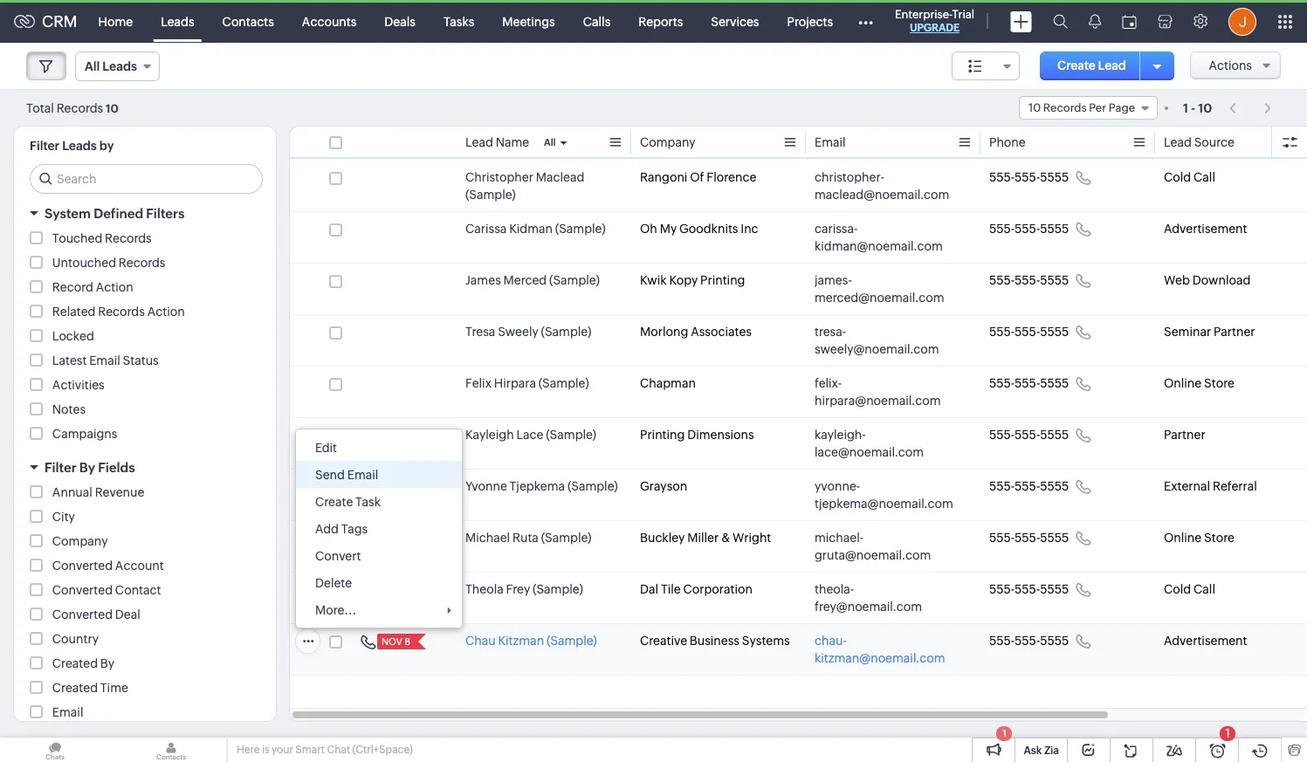 Task type: locate. For each thing, give the bounding box(es) containing it.
(sample) right lace
[[546, 428, 596, 442]]

online store
[[1164, 376, 1235, 390], [1164, 531, 1235, 545]]

10 inside total records 10
[[106, 102, 119, 115]]

tresa-
[[815, 325, 846, 339]]

converted
[[52, 559, 113, 573], [52, 583, 113, 597], [52, 608, 113, 622]]

christopher- maclead@noemail.com
[[815, 170, 950, 202]]

0 vertical spatial printing
[[700, 273, 745, 287]]

create
[[1057, 59, 1096, 72], [315, 495, 353, 509]]

carissa kidman (sample)
[[465, 222, 606, 236]]

0 horizontal spatial by
[[79, 460, 95, 475]]

1 horizontal spatial 10
[[1198, 101, 1212, 115]]

records down touched records
[[119, 256, 165, 270]]

555-555-5555 for theola- frey@noemail.com
[[989, 582, 1069, 596]]

1 vertical spatial store
[[1204, 531, 1235, 545]]

7 555-555-5555 from the top
[[989, 479, 1069, 493]]

1 online from the top
[[1164, 376, 1202, 390]]

1 vertical spatial company
[[52, 534, 108, 548]]

send
[[315, 468, 345, 482]]

my
[[660, 222, 677, 236]]

1 vertical spatial online
[[1164, 531, 1202, 545]]

1 vertical spatial created
[[52, 681, 98, 695]]

555-
[[989, 170, 1015, 184], [1015, 170, 1040, 184], [989, 222, 1015, 236], [1015, 222, 1040, 236], [989, 273, 1015, 287], [1015, 273, 1040, 287], [989, 325, 1015, 339], [1015, 325, 1040, 339], [989, 376, 1015, 390], [1015, 376, 1040, 390], [989, 428, 1015, 442], [1015, 428, 1040, 442], [989, 479, 1015, 493], [1015, 479, 1040, 493], [989, 531, 1015, 545], [1015, 531, 1040, 545], [989, 582, 1015, 596], [1015, 582, 1040, 596], [989, 634, 1015, 648], [1015, 634, 1040, 648]]

10 right -
[[1198, 101, 1212, 115]]

(sample) right hirpara
[[539, 376, 589, 390]]

1 horizontal spatial lead
[[1098, 59, 1126, 72]]

by up annual revenue
[[79, 460, 95, 475]]

0 vertical spatial company
[[640, 135, 696, 149]]

online down seminar
[[1164, 376, 1202, 390]]

(sample) right ruta
[[541, 531, 592, 545]]

converted up converted deal
[[52, 583, 113, 597]]

company down city
[[52, 534, 108, 548]]

create for create task
[[315, 495, 353, 509]]

1 vertical spatial printing
[[640, 428, 685, 442]]

0 horizontal spatial lead
[[465, 135, 493, 149]]

grayson
[[640, 479, 687, 493]]

10 555-555-5555 from the top
[[989, 634, 1069, 648]]

goodknits
[[679, 222, 738, 236]]

by inside dropdown button
[[79, 460, 95, 475]]

converted up converted contact
[[52, 559, 113, 573]]

leads right home
[[161, 14, 194, 28]]

(sample) right tjepkema at the bottom left of page
[[568, 479, 618, 493]]

0 vertical spatial call
[[1194, 170, 1215, 184]]

Search text field
[[31, 165, 262, 193]]

1 vertical spatial leads
[[62, 139, 97, 153]]

1 vertical spatial partner
[[1164, 428, 1206, 442]]

(sample) for michael ruta (sample)
[[541, 531, 592, 545]]

1 created from the top
[[52, 657, 98, 671]]

filter down 'total' on the top of page
[[30, 139, 60, 153]]

0 vertical spatial created
[[52, 657, 98, 671]]

corporation
[[683, 582, 753, 596]]

(sample) for carissa kidman (sample)
[[555, 222, 606, 236]]

oh
[[640, 222, 657, 236]]

1
[[1183, 101, 1188, 115]]

contacts
[[222, 14, 274, 28]]

2 cold call from the top
[[1164, 582, 1215, 596]]

4 5555 from the top
[[1040, 325, 1069, 339]]

annual
[[52, 486, 92, 499]]

555-555-5555 for felix- hirpara@noemail.com
[[989, 376, 1069, 390]]

online
[[1164, 376, 1202, 390], [1164, 531, 1202, 545]]

merced
[[503, 273, 547, 287]]

1 call from the top
[[1194, 170, 1215, 184]]

(sample) for james merced (sample)
[[549, 273, 600, 287]]

kayleigh
[[465, 428, 514, 442]]

email up the "christopher-"
[[815, 135, 846, 149]]

1 vertical spatial create
[[315, 495, 353, 509]]

edit
[[315, 441, 337, 455]]

1 horizontal spatial leads
[[161, 14, 194, 28]]

filter for filter leads by
[[30, 139, 60, 153]]

store down external referral in the bottom right of the page
[[1204, 531, 1235, 545]]

tasks link
[[430, 0, 488, 42]]

kayleigh lace (sample) link
[[465, 426, 596, 444]]

0 vertical spatial leads
[[161, 14, 194, 28]]

0 vertical spatial create
[[1057, 59, 1096, 72]]

calls link
[[569, 0, 625, 42]]

0 horizontal spatial 10
[[106, 102, 119, 115]]

0 horizontal spatial action
[[96, 280, 133, 294]]

navigation
[[1221, 95, 1281, 121]]

filter for filter by fields
[[45, 460, 76, 475]]

(sample) for felix hirpara (sample)
[[539, 376, 589, 390]]

1 vertical spatial action
[[147, 305, 185, 319]]

created down country
[[52, 657, 98, 671]]

projects
[[787, 14, 833, 28]]

create inside button
[[1057, 59, 1096, 72]]

by for filter
[[79, 460, 95, 475]]

7 5555 from the top
[[1040, 479, 1069, 493]]

2 555-555-5555 from the top
[[989, 222, 1069, 236]]

action up "status" at the left top of page
[[147, 305, 185, 319]]

frey@noemail.com
[[815, 600, 922, 614]]

555-555-5555 for yvonne- tjepkema@noemail.com
[[989, 479, 1069, 493]]

accounts
[[302, 14, 357, 28]]

1 vertical spatial online store
[[1164, 531, 1235, 545]]

sweely@noemail.com
[[815, 342, 939, 356]]

company
[[640, 135, 696, 149], [52, 534, 108, 548]]

florence
[[707, 170, 756, 184]]

meetings link
[[488, 0, 569, 42]]

0 vertical spatial cold call
[[1164, 170, 1215, 184]]

2 call from the top
[[1194, 582, 1215, 596]]

total
[[26, 101, 54, 115]]

printing dimensions
[[640, 428, 754, 442]]

555-555-5555 for kayleigh- lace@noemail.com
[[989, 428, 1069, 442]]

1 vertical spatial filter
[[45, 460, 76, 475]]

seminar partner
[[1164, 325, 1255, 339]]

4 555-555-5555 from the top
[[989, 325, 1069, 339]]

chau kitzman (sample) link
[[465, 632, 597, 650]]

0 horizontal spatial printing
[[640, 428, 685, 442]]

accounts link
[[288, 0, 371, 42]]

partner right seminar
[[1214, 325, 1255, 339]]

0 vertical spatial filter
[[30, 139, 60, 153]]

kwik kopy printing
[[640, 273, 745, 287]]

3 converted from the top
[[52, 608, 113, 622]]

tasks
[[444, 14, 474, 28]]

leads left by
[[62, 139, 97, 153]]

contacts link
[[208, 0, 288, 42]]

add tags
[[315, 522, 368, 536]]

converted contact
[[52, 583, 161, 597]]

by up time
[[100, 657, 114, 671]]

services link
[[697, 0, 773, 42]]

0 vertical spatial online
[[1164, 376, 1202, 390]]

felix- hirpara@noemail.com
[[815, 376, 941, 408]]

2 cold from the top
[[1164, 582, 1191, 596]]

1 vertical spatial call
[[1194, 582, 1215, 596]]

kopy
[[669, 273, 698, 287]]

store
[[1204, 376, 1235, 390], [1204, 531, 1235, 545]]

deals
[[385, 14, 416, 28]]

theola frey (sample)
[[465, 582, 583, 596]]

chapman
[[640, 376, 696, 390]]

0 vertical spatial by
[[79, 460, 95, 475]]

yvonne tjepkema (sample)
[[465, 479, 618, 493]]

by
[[99, 139, 114, 153]]

1 horizontal spatial partner
[[1214, 325, 1255, 339]]

filter up annual
[[45, 460, 76, 475]]

theola
[[465, 582, 504, 596]]

chau-
[[815, 634, 847, 648]]

1 converted from the top
[[52, 559, 113, 573]]

0 vertical spatial cold
[[1164, 170, 1191, 184]]

1 vertical spatial converted
[[52, 583, 113, 597]]

0 vertical spatial advertisement
[[1164, 222, 1247, 236]]

2 converted from the top
[[52, 583, 113, 597]]

online store down seminar partner
[[1164, 376, 1235, 390]]

10 up by
[[106, 102, 119, 115]]

0 vertical spatial action
[[96, 280, 133, 294]]

1 online store from the top
[[1164, 376, 1235, 390]]

555-555-5555 for carissa- kidman@noemail.com
[[989, 222, 1069, 236]]

5 5555 from the top
[[1040, 376, 1069, 390]]

(sample) right merced
[[549, 273, 600, 287]]

seminar
[[1164, 325, 1211, 339]]

3 555-555-5555 from the top
[[989, 273, 1069, 287]]

1 cold call from the top
[[1164, 170, 1215, 184]]

edit link
[[296, 434, 462, 461]]

converted up country
[[52, 608, 113, 622]]

555-555-5555
[[989, 170, 1069, 184], [989, 222, 1069, 236], [989, 273, 1069, 287], [989, 325, 1069, 339], [989, 376, 1069, 390], [989, 428, 1069, 442], [989, 479, 1069, 493], [989, 531, 1069, 545], [989, 582, 1069, 596], [989, 634, 1069, 648]]

web
[[1164, 273, 1190, 287]]

(sample) right "sweely"
[[541, 325, 591, 339]]

9 555-555-5555 from the top
[[989, 582, 1069, 596]]

555-555-5555 for christopher- maclead@noemail.com
[[989, 170, 1069, 184]]

convert
[[315, 549, 361, 563]]

by for created
[[100, 657, 114, 671]]

1 vertical spatial advertisement
[[1164, 634, 1247, 648]]

call for theola- frey@noemail.com
[[1194, 582, 1215, 596]]

christopher maclead (sample)
[[465, 170, 585, 202]]

(sample) inside 'link'
[[533, 582, 583, 596]]

call for christopher- maclead@noemail.com
[[1194, 170, 1215, 184]]

1 cold from the top
[[1164, 170, 1191, 184]]

created by
[[52, 657, 114, 671]]

records up filter leads by
[[56, 101, 103, 115]]

2 store from the top
[[1204, 531, 1235, 545]]

1 555-555-5555 from the top
[[989, 170, 1069, 184]]

2 online from the top
[[1164, 531, 1202, 545]]

2 vertical spatial converted
[[52, 608, 113, 622]]

email down created time
[[52, 706, 83, 720]]

10 for 1 - 10
[[1198, 101, 1212, 115]]

(sample) down christopher
[[465, 188, 516, 202]]

3 5555 from the top
[[1040, 273, 1069, 287]]

555-555-5555 for james- merced@noemail.com
[[989, 273, 1069, 287]]

(sample) right kidman
[[555, 222, 606, 236]]

online down external
[[1164, 531, 1202, 545]]

2 created from the top
[[52, 681, 98, 695]]

2 advertisement from the top
[[1164, 634, 1247, 648]]

printing up grayson
[[640, 428, 685, 442]]

records for total
[[56, 101, 103, 115]]

row group
[[290, 161, 1307, 676]]

james merced (sample) link
[[465, 272, 600, 289]]

1 horizontal spatial action
[[147, 305, 185, 319]]

associates
[[691, 325, 752, 339]]

time
[[100, 681, 128, 695]]

records down record action
[[98, 305, 145, 319]]

tresa- sweely@noemail.com link
[[815, 323, 954, 358]]

chau- kitzman@noemail.com link
[[815, 632, 954, 667]]

(sample) right frey
[[533, 582, 583, 596]]

0 vertical spatial store
[[1204, 376, 1235, 390]]

1 horizontal spatial by
[[100, 657, 114, 671]]

0 horizontal spatial leads
[[62, 139, 97, 153]]

partner up external
[[1164, 428, 1206, 442]]

rangoni
[[640, 170, 688, 184]]

enterprise-trial upgrade
[[895, 8, 975, 34]]

online store down external referral in the bottom right of the page
[[1164, 531, 1235, 545]]

name
[[496, 135, 529, 149]]

0 vertical spatial online store
[[1164, 376, 1235, 390]]

9 5555 from the top
[[1040, 582, 1069, 596]]

(sample) inside 'christopher maclead (sample)'
[[465, 188, 516, 202]]

records for related
[[98, 305, 145, 319]]

1 horizontal spatial create
[[1057, 59, 1096, 72]]

0 horizontal spatial create
[[315, 495, 353, 509]]

action up "related records action"
[[96, 280, 133, 294]]

10
[[1198, 101, 1212, 115], [106, 102, 119, 115]]

2 5555 from the top
[[1040, 222, 1069, 236]]

created down created by
[[52, 681, 98, 695]]

6 555-555-5555 from the top
[[989, 428, 1069, 442]]

converted for converted account
[[52, 559, 113, 573]]

records down defined
[[105, 231, 152, 245]]

5555
[[1040, 170, 1069, 184], [1040, 222, 1069, 236], [1040, 273, 1069, 287], [1040, 325, 1069, 339], [1040, 376, 1069, 390], [1040, 428, 1069, 442], [1040, 479, 1069, 493], [1040, 531, 1069, 545], [1040, 582, 1069, 596], [1040, 634, 1069, 648]]

tjepkema
[[510, 479, 565, 493]]

created for created by
[[52, 657, 98, 671]]

kayleigh lace (sample)
[[465, 428, 596, 442]]

company up rangoni
[[640, 135, 696, 149]]

1 vertical spatial by
[[100, 657, 114, 671]]

0 vertical spatial converted
[[52, 559, 113, 573]]

smart
[[295, 744, 325, 756]]

6 5555 from the top
[[1040, 428, 1069, 442]]

5 555-555-5555 from the top
[[989, 376, 1069, 390]]

1 vertical spatial cold call
[[1164, 582, 1215, 596]]

cold call for christopher- maclead@noemail.com
[[1164, 170, 1215, 184]]

yvonne- tjepkema@noemail.com
[[815, 479, 953, 511]]

call
[[1194, 170, 1215, 184], [1194, 582, 1215, 596]]

carissa
[[465, 222, 507, 236]]

lead inside button
[[1098, 59, 1126, 72]]

store down seminar partner
[[1204, 376, 1235, 390]]

printing right kopy
[[700, 273, 745, 287]]

2 horizontal spatial lead
[[1164, 135, 1192, 149]]

8 5555 from the top
[[1040, 531, 1069, 545]]

theola- frey@noemail.com
[[815, 582, 922, 614]]

10 for total records 10
[[106, 102, 119, 115]]

10 5555 from the top
[[1040, 634, 1069, 648]]

5555 for kayleigh- lace@noemail.com
[[1040, 428, 1069, 442]]

cold for theola- frey@noemail.com
[[1164, 582, 1191, 596]]

michael ruta (sample)
[[465, 531, 592, 545]]

filter inside the filter by fields dropdown button
[[45, 460, 76, 475]]

2 online store from the top
[[1164, 531, 1235, 545]]

felix
[[465, 376, 492, 390]]

(sample) right kitzman
[[547, 634, 597, 648]]

lace
[[516, 428, 544, 442]]

1 5555 from the top
[[1040, 170, 1069, 184]]

5555 for tresa- sweely@noemail.com
[[1040, 325, 1069, 339]]

1 vertical spatial cold
[[1164, 582, 1191, 596]]



Task type: vqa. For each thing, say whether or not it's contained in the screenshot.


Task type: describe. For each thing, give the bounding box(es) containing it.
calls
[[583, 14, 611, 28]]

buckley
[[640, 531, 685, 545]]

external referral
[[1164, 479, 1257, 493]]

filter leads by
[[30, 139, 114, 153]]

morlong
[[640, 325, 688, 339]]

tresa
[[465, 325, 495, 339]]

creative business systems
[[640, 634, 790, 648]]

0 horizontal spatial company
[[52, 534, 108, 548]]

deals link
[[371, 0, 430, 42]]

status
[[123, 354, 159, 368]]

converted for converted contact
[[52, 583, 113, 597]]

record action
[[52, 280, 133, 294]]

total records 10
[[26, 101, 119, 115]]

(sample) for kayleigh lace (sample)
[[546, 428, 596, 442]]

web download
[[1164, 273, 1251, 287]]

christopher- maclead@noemail.com link
[[815, 169, 954, 203]]

your
[[272, 744, 293, 756]]

5555 for carissa- kidman@noemail.com
[[1040, 222, 1069, 236]]

account
[[115, 559, 164, 573]]

row group containing christopher maclead (sample)
[[290, 161, 1307, 676]]

0 horizontal spatial partner
[[1164, 428, 1206, 442]]

lead for lead source
[[1164, 135, 1192, 149]]

business
[[690, 634, 740, 648]]

fields
[[98, 460, 135, 475]]

maclead
[[536, 170, 585, 184]]

contacts image
[[116, 738, 226, 762]]

michael
[[465, 531, 510, 545]]

1 store from the top
[[1204, 376, 1235, 390]]

create lead button
[[1040, 52, 1144, 80]]

tags
[[341, 522, 368, 536]]

&
[[721, 531, 730, 545]]

touched records
[[52, 231, 152, 245]]

maclead@noemail.com
[[815, 188, 950, 202]]

services
[[711, 14, 759, 28]]

(sample) for yvonne tjepkema (sample)
[[568, 479, 618, 493]]

kitzman@noemail.com
[[815, 651, 945, 665]]

hirpara@noemail.com
[[815, 394, 941, 408]]

converted deal
[[52, 608, 140, 622]]

ask
[[1024, 745, 1042, 757]]

all
[[544, 137, 556, 148]]

lead for lead name
[[465, 135, 493, 149]]

cold for christopher- maclead@noemail.com
[[1164, 170, 1191, 184]]

system defined filters
[[45, 206, 185, 221]]

system
[[45, 206, 91, 221]]

michael- gruta@noemail.com link
[[815, 529, 954, 564]]

(sample) for tresa sweely (sample)
[[541, 325, 591, 339]]

email right latest
[[89, 354, 120, 368]]

kayleigh-
[[815, 428, 866, 442]]

merced@noemail.com
[[815, 291, 944, 305]]

chau- kitzman@noemail.com
[[815, 634, 945, 665]]

felix hirpara (sample) link
[[465, 375, 589, 392]]

(sample) for christopher maclead (sample)
[[465, 188, 516, 202]]

country
[[52, 632, 99, 646]]

sweely
[[498, 325, 539, 339]]

0 vertical spatial partner
[[1214, 325, 1255, 339]]

felix-
[[815, 376, 842, 390]]

records for untouched
[[119, 256, 165, 270]]

5555 for james- merced@noemail.com
[[1040, 273, 1069, 287]]

dimensions
[[687, 428, 754, 442]]

morlong associates
[[640, 325, 752, 339]]

converted for converted deal
[[52, 608, 113, 622]]

lead name
[[465, 135, 529, 149]]

projects link
[[773, 0, 847, 42]]

theola- frey@noemail.com link
[[815, 581, 954, 616]]

created for created time
[[52, 681, 98, 695]]

records for touched
[[105, 231, 152, 245]]

yvonne-
[[815, 479, 860, 493]]

yvonne tjepkema (sample) link
[[465, 478, 618, 495]]

chats image
[[0, 738, 110, 762]]

latest
[[52, 354, 87, 368]]

cold call for theola- frey@noemail.com
[[1164, 582, 1215, 596]]

task
[[356, 495, 381, 509]]

create task
[[315, 495, 381, 509]]

contact
[[115, 583, 161, 597]]

miller
[[687, 531, 719, 545]]

chau kitzman (sample)
[[465, 634, 597, 648]]

meetings
[[502, 14, 555, 28]]

tresa- sweely@noemail.com
[[815, 325, 939, 356]]

5555 for yvonne- tjepkema@noemail.com
[[1040, 479, 1069, 493]]

kidman
[[509, 222, 553, 236]]

buckley miller & wright
[[640, 531, 771, 545]]

tile
[[661, 582, 681, 596]]

create for create lead
[[1057, 59, 1096, 72]]

1 horizontal spatial company
[[640, 135, 696, 149]]

email up task
[[347, 468, 378, 482]]

enterprise-
[[895, 8, 952, 21]]

lace@noemail.com
[[815, 445, 924, 459]]

reports link
[[625, 0, 697, 42]]

activities
[[52, 378, 105, 392]]

here
[[237, 744, 260, 756]]

chat
[[327, 744, 350, 756]]

1 - 10
[[1183, 101, 1212, 115]]

kidman@noemail.com
[[815, 239, 943, 253]]

yvonne- tjepkema@noemail.com link
[[815, 478, 954, 513]]

latest email status
[[52, 354, 159, 368]]

dal tile corporation
[[640, 582, 753, 596]]

james merced (sample)
[[465, 273, 600, 287]]

james
[[465, 273, 501, 287]]

of
[[690, 170, 704, 184]]

1 horizontal spatial printing
[[700, 273, 745, 287]]

1 advertisement from the top
[[1164, 222, 1247, 236]]

revenue
[[95, 486, 144, 499]]

city
[[52, 510, 75, 524]]

tresa sweely (sample) link
[[465, 323, 591, 341]]

5555 for theola- frey@noemail.com
[[1040, 582, 1069, 596]]

gruta@noemail.com
[[815, 548, 931, 562]]

555-555-5555 for tresa- sweely@noemail.com
[[989, 325, 1069, 339]]

8 555-555-5555 from the top
[[989, 531, 1069, 545]]

(sample) for chau kitzman (sample)
[[547, 634, 597, 648]]

(sample) for theola frey (sample)
[[533, 582, 583, 596]]

theola frey (sample) link
[[465, 581, 583, 598]]

converted account
[[52, 559, 164, 573]]

5555 for christopher- maclead@noemail.com
[[1040, 170, 1069, 184]]

filters
[[146, 206, 185, 221]]

source
[[1194, 135, 1235, 149]]

create lead
[[1057, 59, 1126, 72]]

home link
[[84, 0, 147, 42]]

rangoni of florence
[[640, 170, 756, 184]]

carissa- kidman@noemail.com link
[[815, 220, 954, 255]]

michael- gruta@noemail.com
[[815, 531, 931, 562]]

5555 for felix- hirpara@noemail.com
[[1040, 376, 1069, 390]]



